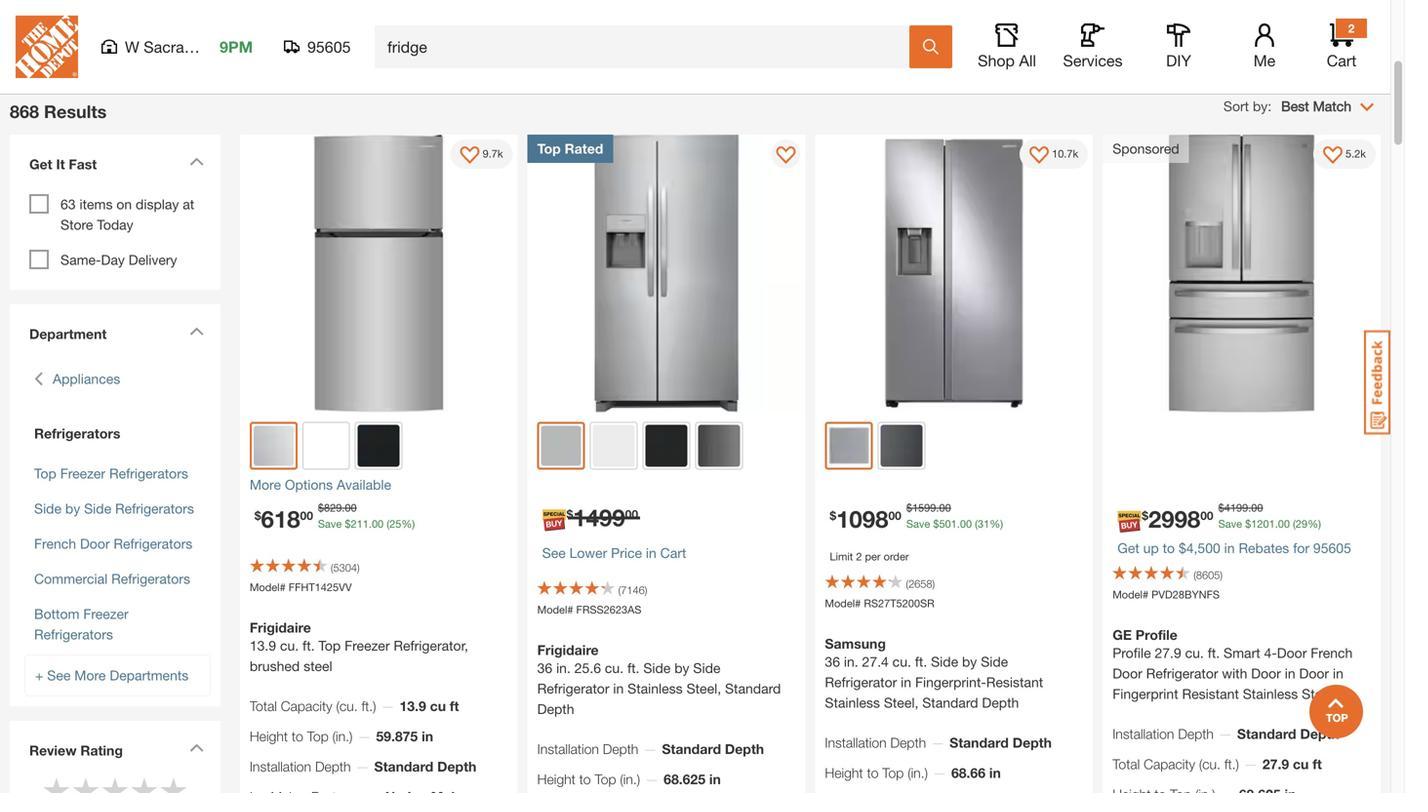 Task type: describe. For each thing, give the bounding box(es) containing it.
get it fast link
[[20, 144, 211, 189]]

steel
[[304, 659, 332, 675]]

display image for 10.7k
[[1030, 146, 1049, 166]]

0 horizontal spatial bottom freezer refrigerators link
[[34, 606, 129, 643]]

sort by: best match
[[1224, 98, 1352, 114]]

in. for 27.4
[[844, 654, 859, 670]]

(in.) for 618
[[332, 729, 353, 745]]

standard depth for 27.9
[[1238, 726, 1340, 743]]

capacity for 27.9 cu ft
[[1144, 757, 1196, 773]]

1 vertical spatial french door refrigerators link
[[34, 536, 193, 552]]

in inside $ 4199 . 00 save $ 1201 . 00 ( 29 %) get up to $4,500 in  rebates for 95605
[[1225, 540, 1235, 557]]

model# for frigidaire 13.9 cu. ft. top freezer refrigerator, brushed steel
[[250, 581, 286, 594]]

fast
[[69, 156, 97, 172]]

5304
[[333, 562, 357, 575]]

ge
[[1113, 627, 1132, 643]]

model# for frigidaire 36 in. 25.6 cu. ft. side by side refrigerator in stainless steel, standard depth
[[537, 604, 573, 617]]

by for frigidaire 36 in. 25.6 cu. ft. side by side refrigerator in stainless steel, standard depth
[[675, 661, 690, 677]]

same-day delivery link
[[61, 252, 177, 268]]

installation depth for 27.9 cu ft
[[1113, 726, 1214, 743]]

( 5304 )
[[331, 562, 360, 575]]

caret icon image for department
[[189, 327, 204, 336]]

1 horizontal spatial bottom
[[440, 20, 485, 37]]

9.7k
[[483, 148, 503, 160]]

59.875 in
[[376, 729, 433, 745]]

per
[[865, 551, 881, 563]]

commercial refrigerators
[[34, 571, 190, 587]]

3 caret icon image from the top
[[189, 744, 204, 752]]

samsung 36 in. 27.4 cu. ft. side by side refrigerator in fingerprint-resistant stainless steel, standard depth
[[825, 636, 1044, 711]]

2998
[[1149, 505, 1201, 533]]

. left 29
[[1275, 518, 1278, 531]]

black image for brushed steel image
[[358, 425, 400, 467]]

shop all
[[978, 51, 1037, 70]]

00 inside $ 1499 00
[[625, 508, 638, 521]]

00 up 1201
[[1252, 502, 1264, 515]]

more options available link
[[250, 475, 508, 496]]

installation for 27.9 cu ft
[[1113, 726, 1175, 743]]

installation for 68.625 in
[[537, 742, 599, 758]]

00 right 829
[[345, 502, 357, 515]]

00 up 501
[[939, 502, 951, 515]]

refrigerator inside ge profile profile 27.9 cu. ft. smart 4-door french door refrigerator with door in door in fingerprint resistant stainless steel
[[1147, 666, 1219, 682]]

1 vertical spatial bottom freezer refrigerators
[[34, 606, 129, 643]]

standard depth down 59.875 in
[[374, 759, 477, 775]]

review rating
[[29, 743, 123, 759]]

00 left 1599
[[889, 509, 902, 523]]

0 vertical spatial bottom freezer refrigerators link
[[436, 0, 538, 59]]

steel, inside samsung 36 in. 27.4 cu. ft. side by side refrigerator in fingerprint-resistant stainless steel, standard depth
[[884, 695, 919, 711]]

) for samsung 36 in. 27.4 cu. ft. side by side refrigerator in fingerprint-resistant stainless steel, standard depth
[[933, 578, 935, 591]]

1201
[[1252, 518, 1275, 531]]

( up rs27t5200sr
[[906, 578, 909, 591]]

frigidaire 13.9 cu. ft. top freezer refrigerator, brushed steel
[[250, 620, 468, 675]]

ft for 27.9 cu ft
[[1313, 757, 1322, 773]]

see lower price in cart
[[542, 545, 687, 561]]

1499
[[573, 504, 625, 532]]

w sacramento 9pm
[[125, 38, 253, 56]]

top inside the top freezer refrigerators
[[868, 20, 890, 37]]

in. for 25.6
[[556, 661, 571, 677]]

ft.) for 13.9
[[362, 699, 376, 715]]

save for 1098
[[907, 518, 930, 531]]

to inside $ 4199 . 00 save $ 1201 . 00 ( 29 %) get up to $4,500 in  rebates for 95605
[[1163, 540, 1175, 557]]

sort
[[1224, 98, 1249, 114]]

cu. for profile 27.9 cu. ft. smart 4-door french door refrigerator with door in door in fingerprint resistant stainless steel
[[1186, 645, 1204, 662]]

frigidaire for in.
[[537, 642, 599, 659]]

display
[[136, 196, 179, 212]]

1 vertical spatial bottom
[[34, 606, 79, 622]]

1 horizontal spatial height to top (in.)
[[537, 772, 640, 788]]

618
[[261, 505, 300, 533]]

frigidaire 36 in. 25.6 cu. ft. side by side refrigerator in stainless steel, standard depth
[[537, 642, 781, 718]]

store
[[61, 217, 93, 233]]

2 display image from the left
[[776, 146, 796, 166]]

1 vertical spatial french
[[34, 536, 76, 552]]

63
[[61, 196, 76, 212]]

me button
[[1234, 23, 1296, 70]]

limit
[[830, 551, 853, 563]]

departments
[[110, 668, 189, 684]]

diy button
[[1148, 23, 1210, 70]]

fingerprint resistant black stainless steel image
[[881, 425, 923, 467]]

refrigerators link
[[29, 424, 201, 444]]

. up 501
[[936, 502, 939, 515]]

model# pvd28bynfs
[[1113, 589, 1220, 601]]

review rating link
[[29, 741, 153, 761]]

( 2658 )
[[906, 578, 935, 591]]

in inside frigidaire 36 in. 25.6 cu. ft. side by side refrigerator in stainless steel, standard depth
[[613, 681, 624, 697]]

$4,500
[[1179, 540, 1221, 557]]

shop savings
[[1278, 20, 1362, 37]]

( 7146 )
[[618, 584, 648, 597]]

(cu. for 13.9 cu ft
[[336, 699, 358, 715]]

0 horizontal spatial top freezer refrigerators link
[[34, 466, 188, 482]]

rebates
[[1239, 540, 1290, 557]]

savings
[[1314, 20, 1362, 37]]

$ inside $ 2998 00
[[1142, 509, 1149, 523]]

. left the 31
[[957, 518, 960, 531]]

smart
[[1224, 645, 1261, 662]]

brushed steel image
[[254, 426, 294, 466]]

00 inside $ 2998 00
[[1201, 509, 1214, 523]]

00 left 829
[[300, 509, 313, 523]]

standard inside frigidaire 36 in. 25.6 cu. ft. side by side refrigerator in stainless steel, standard depth
[[725, 681, 781, 697]]

868 results
[[10, 101, 107, 122]]

see inside button
[[542, 545, 566, 561]]

to for frigidaire 13.9 cu. ft. top freezer refrigerator, brushed steel
[[292, 729, 303, 745]]

commercial
[[34, 571, 108, 587]]

95605 inside $ 4199 . 00 save $ 1201 . 00 ( 29 %) get up to $4,500 in  rebates for 95605
[[1314, 540, 1352, 557]]

%) for 618
[[401, 518, 415, 531]]

to for samsung 36 in. 27.4 cu. ft. side by side refrigerator in fingerprint-resistant stainless steel, standard depth
[[867, 765, 879, 782]]

services
[[1063, 51, 1123, 70]]

standard link
[[1061, 0, 1163, 39]]

. down available
[[342, 502, 345, 515]]

0 vertical spatial french
[[658, 20, 700, 37]]

2 star symbol image from the left
[[71, 776, 100, 794]]

depth inside samsung 36 in. 27.4 cu. ft. side by side refrigerator in fingerprint-resistant stainless steel, standard depth
[[982, 695, 1019, 711]]

order
[[884, 551, 909, 563]]

rating
[[80, 743, 123, 759]]

10.7k
[[1052, 148, 1079, 160]]

cu for 13.9
[[430, 699, 446, 715]]

59.875
[[376, 729, 418, 745]]

samsung
[[825, 636, 886, 652]]

$ 1499 00
[[567, 504, 638, 532]]

829
[[324, 502, 342, 515]]

sacramento
[[144, 38, 229, 56]]

$ 2998 00
[[1142, 505, 1214, 533]]

0 vertical spatial profile
[[1136, 627, 1178, 643]]

95605 button
[[284, 37, 351, 57]]

27.4
[[862, 654, 889, 670]]

0 horizontal spatial get
[[29, 156, 52, 172]]

0 vertical spatial french door refrigerators link
[[644, 0, 747, 59]]

25
[[390, 518, 401, 531]]

2 for cart
[[1349, 21, 1355, 35]]

( up pvd28bynfs
[[1194, 569, 1197, 582]]

white image
[[593, 425, 635, 467]]

options
[[285, 477, 333, 493]]

model# for samsung 36 in. 27.4 cu. ft. side by side refrigerator in fingerprint-resistant stainless steel, standard depth
[[825, 598, 861, 610]]

w
[[125, 38, 139, 56]]

cu. for 36 in. 25.6 cu. ft. side by side refrigerator in stainless steel, standard depth
[[605, 661, 624, 677]]

shop for shop savings
[[1278, 20, 1310, 37]]

13.9 cu ft
[[400, 699, 459, 715]]

0 vertical spatial cart
[[1327, 51, 1357, 70]]

. up 1201
[[1249, 502, 1252, 515]]

feedback link image
[[1365, 330, 1391, 435]]

items
[[80, 196, 113, 212]]

) down get up to $4,500 in  rebates for 95605 button
[[1220, 569, 1223, 582]]

installation depth for 68.66 in
[[825, 735, 926, 751]]

best
[[1282, 98, 1310, 114]]

by for samsung 36 in. 27.4 cu. ft. side by side refrigerator in fingerprint-resistant stainless steel, standard depth
[[962, 654, 977, 670]]

freezer inside frigidaire 13.9 cu. ft. top freezer refrigerator, brushed steel
[[345, 638, 390, 654]]

68.66 in
[[952, 765, 1001, 782]]

brushed
[[250, 659, 300, 675]]

refrigerator for 36 in. 27.4 cu. ft. side by side refrigerator in fingerprint-resistant stainless steel, standard depth
[[825, 675, 897, 691]]

installation for 68.66 in
[[825, 735, 887, 751]]

cart inside button
[[660, 545, 687, 561]]

95605 inside 95605 button
[[307, 38, 351, 56]]

00 left 25
[[372, 518, 384, 531]]

shop savings link
[[1269, 0, 1371, 39]]

appliances
[[53, 371, 120, 387]]

mini
[[33, 20, 59, 37]]

side by side refrigerators
[[34, 501, 194, 517]]

00 left 29
[[1278, 518, 1290, 531]]

refrigerator for 36 in. 25.6 cu. ft. side by side refrigerator in stainless steel, standard depth
[[537, 681, 610, 697]]

501
[[939, 518, 957, 531]]

1 horizontal spatial (in.)
[[620, 772, 640, 788]]

1 star symbol image from the left
[[42, 776, 71, 794]]

36 in. 25.6 cu. ft. side by side refrigerator in stainless steel, standard depth image
[[528, 135, 806, 413]]

match
[[1313, 98, 1352, 114]]

depth inside frigidaire 36 in. 25.6 cu. ft. side by side refrigerator in stainless steel, standard depth
[[537, 702, 574, 718]]

profile 27.9 cu. ft. smart 4-door french door refrigerator with door in door in fingerprint resistant stainless steel image
[[1103, 135, 1381, 413]]

cu. inside frigidaire 13.9 cu. ft. top freezer refrigerator, brushed steel
[[280, 638, 299, 654]]

ft. for 36 in. 25.6 cu. ft. side by side refrigerator in stainless steel, standard depth
[[628, 661, 640, 677]]

available
[[337, 477, 391, 493]]

1 vertical spatial more
[[74, 668, 106, 684]]

commercial refrigerators link
[[34, 571, 190, 587]]

1 horizontal spatial height
[[537, 772, 576, 788]]

What can we help you find today? search field
[[388, 26, 909, 67]]

save inside $ 4199 . 00 save $ 1201 . 00 ( 29 %) get up to $4,500 in  rebates for 95605
[[1219, 518, 1243, 531]]

+
[[35, 668, 43, 684]]

limit 2 per order
[[830, 551, 909, 563]]



Task type: locate. For each thing, give the bounding box(es) containing it.
( up for
[[1293, 518, 1296, 531]]

) down see lower price in cart button
[[645, 584, 648, 597]]

more up 618
[[250, 477, 281, 493]]

(in.) for 1098
[[908, 765, 928, 782]]

total capacity (cu. ft.) down the steel
[[250, 699, 376, 715]]

rs27t5200sr
[[864, 598, 935, 610]]

8605
[[1197, 569, 1220, 582]]

get left it
[[29, 156, 52, 172]]

%) up for
[[1308, 518, 1322, 531]]

model# frss2623as
[[537, 604, 642, 617]]

36 inside samsung 36 in. 27.4 cu. ft. side by side refrigerator in fingerprint-resistant stainless steel, standard depth
[[825, 654, 840, 670]]

height for 618
[[250, 729, 288, 745]]

price
[[611, 545, 642, 561]]

cu. right 27.4
[[893, 654, 912, 670]]

on
[[116, 196, 132, 212]]

1 horizontal spatial cu
[[1293, 757, 1309, 773]]

standard depth up 68.625 in
[[662, 742, 764, 758]]

capacity down the steel
[[281, 699, 332, 715]]

in. down samsung
[[844, 654, 859, 670]]

0 horizontal spatial ft.)
[[362, 699, 376, 715]]

caret icon image
[[189, 157, 204, 166], [189, 327, 204, 336], [189, 744, 204, 752]]

2 horizontal spatial refrigerator
[[1147, 666, 1219, 682]]

1 vertical spatial 2
[[856, 551, 862, 563]]

model# rs27t5200sr
[[825, 598, 935, 610]]

1 horizontal spatial top freezer refrigerators link
[[852, 0, 955, 59]]

(cu. for 27.9 cu ft
[[1199, 757, 1221, 773]]

display image for 5.2k
[[1324, 146, 1343, 166]]

ft. up fingerprint- at the bottom of page
[[915, 654, 927, 670]]

0 vertical spatial total capacity (cu. ft.)
[[250, 699, 376, 715]]

side
[[34, 501, 61, 517], [84, 501, 111, 517], [931, 654, 959, 670], [981, 654, 1008, 670], [644, 661, 671, 677], [693, 661, 721, 677]]

68.625 in
[[664, 772, 721, 788]]

13.9 up 59.875 in
[[400, 699, 426, 715]]

in.
[[844, 654, 859, 670], [556, 661, 571, 677]]

total capacity (cu. ft.)
[[250, 699, 376, 715], [1113, 757, 1239, 773]]

3 %) from the left
[[1308, 518, 1322, 531]]

ft.) up 59.875 in the bottom of the page
[[362, 699, 376, 715]]

(
[[387, 518, 390, 531], [975, 518, 978, 531], [1293, 518, 1296, 531], [331, 562, 333, 575], [1194, 569, 1197, 582], [906, 578, 909, 591], [618, 584, 621, 597]]

0 horizontal spatial capacity
[[281, 699, 332, 715]]

%) inside $ 1098 00 $ 1599 . 00 save $ 501 . 00 ( 31 %)
[[990, 518, 1003, 531]]

top freezer refrigerators link
[[852, 0, 955, 59], [34, 466, 188, 482]]

0 horizontal spatial display image
[[460, 146, 480, 166]]

in inside button
[[646, 545, 657, 561]]

caret icon image for get it fast
[[189, 157, 204, 166]]

2 left "per"
[[856, 551, 862, 563]]

2 inside cart 2
[[1349, 21, 1355, 35]]

) for frigidaire 13.9 cu. ft. top freezer refrigerator, brushed steel
[[357, 562, 360, 575]]

steel, up 68.625 in
[[687, 681, 721, 697]]

refrigerator down 25.6
[[537, 681, 610, 697]]

ft.) left 27.9 cu ft
[[1225, 757, 1239, 773]]

2 black image from the left
[[646, 425, 688, 467]]

frss2623as
[[576, 604, 642, 617]]

total for 13.9 cu ft
[[250, 699, 277, 715]]

1 horizontal spatial %)
[[990, 518, 1003, 531]]

1 vertical spatial capacity
[[1144, 757, 1196, 773]]

2 save from the left
[[907, 518, 930, 531]]

0 vertical spatial 13.9
[[250, 638, 276, 654]]

+ see more departments
[[35, 668, 189, 684]]

more options available
[[250, 477, 391, 493]]

1 horizontal spatial capacity
[[1144, 757, 1196, 773]]

capacity down the fingerprint
[[1144, 757, 1196, 773]]

in inside samsung 36 in. 27.4 cu. ft. side by side refrigerator in fingerprint-resistant stainless steel, standard depth
[[901, 675, 912, 691]]

0 horizontal spatial french door refrigerators
[[34, 536, 193, 552]]

save down 829
[[318, 518, 342, 531]]

9.7k button
[[451, 140, 513, 169]]

display image inside 9.7k dropdown button
[[460, 146, 480, 166]]

2 display image from the left
[[1324, 146, 1343, 166]]

ft.) for 27.9
[[1225, 757, 1239, 773]]

stainless inside samsung 36 in. 27.4 cu. ft. side by side refrigerator in fingerprint-resistant stainless steel, standard depth
[[825, 695, 880, 711]]

0 horizontal spatial french door refrigerators link
[[34, 536, 193, 552]]

00 left 4199
[[1201, 509, 1214, 523]]

total down the brushed
[[250, 699, 277, 715]]

display image
[[460, 146, 480, 166], [776, 146, 796, 166]]

( inside $ 618 00 $ 829 . 00 save $ 211 . 00 ( 25 %)
[[387, 518, 390, 531]]

standard depth for 68.66
[[950, 735, 1052, 751]]

+ see more departments link
[[24, 655, 211, 697]]

standard inside samsung 36 in. 27.4 cu. ft. side by side refrigerator in fingerprint-resistant stainless steel, standard depth
[[923, 695, 979, 711]]

0 horizontal spatial save
[[318, 518, 342, 531]]

cu down steel
[[1293, 757, 1309, 773]]

. left 25
[[369, 518, 372, 531]]

black image up more options available link
[[358, 425, 400, 467]]

stainless inside ge profile profile 27.9 cu. ft. smart 4-door french door refrigerator with door in door in fingerprint resistant stainless steel
[[1243, 686, 1298, 702]]

caret icon image inside department link
[[189, 327, 204, 336]]

1 horizontal spatial resistant
[[1183, 686, 1239, 702]]

height to top (in.) left 68.66
[[825, 765, 928, 782]]

get inside $ 4199 . 00 save $ 1201 . 00 ( 29 %) get up to $4,500 in  rebates for 95605
[[1118, 540, 1140, 557]]

0 horizontal spatial (in.)
[[332, 729, 353, 745]]

ft.
[[303, 638, 315, 654], [1208, 645, 1220, 662], [915, 654, 927, 670], [628, 661, 640, 677]]

0 horizontal spatial stainless
[[628, 681, 683, 697]]

0 horizontal spatial 2
[[856, 551, 862, 563]]

1 horizontal spatial top freezer refrigerators
[[864, 20, 943, 57]]

( up frss2623as
[[618, 584, 621, 597]]

total capacity (cu. ft.) for 13.9 cu ft
[[250, 699, 376, 715]]

frigidaire for cu.
[[250, 620, 311, 636]]

black image right white icon
[[646, 425, 688, 467]]

1 horizontal spatial (cu.
[[1199, 757, 1221, 773]]

shop for shop all
[[978, 51, 1015, 70]]

see lower price in cart button
[[542, 536, 791, 572]]

36 down samsung
[[825, 654, 840, 670]]

steel, inside frigidaire 36 in. 25.6 cu. ft. side by side refrigerator in stainless steel, standard depth
[[687, 681, 721, 697]]

at
[[183, 196, 194, 212]]

0 vertical spatial top freezer refrigerators link
[[852, 0, 955, 59]]

0 vertical spatial more
[[250, 477, 281, 493]]

today
[[97, 217, 133, 233]]

black image for the stainless steel icon
[[646, 425, 688, 467]]

3 star symbol image from the left
[[130, 776, 159, 794]]

it
[[56, 156, 65, 172]]

1 vertical spatial total
[[1113, 757, 1140, 773]]

french door refrigerators
[[656, 20, 735, 57], [34, 536, 193, 552]]

9pm
[[220, 38, 253, 56]]

mini fridges link
[[20, 0, 122, 39]]

(cu.
[[336, 699, 358, 715], [1199, 757, 1221, 773]]

1 vertical spatial frigidaire
[[537, 642, 599, 659]]

1 horizontal spatial display image
[[1324, 146, 1343, 166]]

height
[[250, 729, 288, 745], [825, 765, 863, 782], [537, 772, 576, 788]]

mini fridges
[[33, 20, 108, 37]]

36 in. 27.4 cu. ft. side by side refrigerator in fingerprint-resistant stainless steel, standard depth image
[[815, 135, 1093, 413]]

ft. inside frigidaire 13.9 cu. ft. top freezer refrigerator, brushed steel
[[303, 638, 315, 654]]

2 horizontal spatial %)
[[1308, 518, 1322, 531]]

0 horizontal spatial by
[[65, 501, 80, 517]]

0 vertical spatial 2
[[1349, 21, 1355, 35]]

see
[[542, 545, 566, 561], [47, 668, 71, 684]]

installation depth for 68.625 in
[[537, 742, 639, 758]]

$ inside $ 1499 00
[[567, 508, 573, 521]]

total capacity (cu. ft.) down the fingerprint
[[1113, 757, 1239, 773]]

delivery
[[129, 252, 177, 268]]

0 horizontal spatial top freezer refrigerators
[[34, 466, 188, 482]]

1 horizontal spatial bottom freezer refrigerators
[[440, 20, 534, 57]]

display image
[[1030, 146, 1049, 166], [1324, 146, 1343, 166]]

1 vertical spatial (cu.
[[1199, 757, 1221, 773]]

department link
[[20, 314, 211, 354]]

ft. for 36 in. 27.4 cu. ft. side by side refrigerator in fingerprint-resistant stainless steel, standard depth
[[915, 654, 927, 670]]

(in.) left 68.66
[[908, 765, 928, 782]]

for
[[1293, 540, 1310, 557]]

standard depth for 68.625
[[662, 742, 764, 758]]

(in.) left the "68.625"
[[620, 772, 640, 788]]

standard depth
[[1238, 726, 1340, 743], [950, 735, 1052, 751], [662, 742, 764, 758], [374, 759, 477, 775]]

0 horizontal spatial %)
[[401, 518, 415, 531]]

save inside $ 618 00 $ 829 . 00 save $ 211 . 00 ( 25 %)
[[318, 518, 342, 531]]

1 vertical spatial get
[[1118, 540, 1140, 557]]

side by side refrigerators link
[[34, 501, 194, 517]]

)
[[357, 562, 360, 575], [1220, 569, 1223, 582], [933, 578, 935, 591], [645, 584, 648, 597]]

2 vertical spatial french
[[1311, 645, 1353, 662]]

0 vertical spatial (cu.
[[336, 699, 358, 715]]

36 for 36 in. 25.6 cu. ft. side by side refrigerator in stainless steel, standard depth
[[537, 661, 553, 677]]

) down 211
[[357, 562, 360, 575]]

36
[[825, 654, 840, 670], [537, 661, 553, 677]]

868
[[10, 101, 39, 122]]

36 for 36 in. 27.4 cu. ft. side by side refrigerator in fingerprint-resistant stainless steel, standard depth
[[825, 654, 840, 670]]

frigidaire inside frigidaire 13.9 cu. ft. top freezer refrigerator, brushed steel
[[250, 620, 311, 636]]

up
[[1144, 540, 1159, 557]]

top freezer refrigerators
[[864, 20, 943, 57], [34, 466, 188, 482]]

2 horizontal spatial by
[[962, 654, 977, 670]]

1 vertical spatial total capacity (cu. ft.)
[[1113, 757, 1239, 773]]

00 left the 31
[[960, 518, 972, 531]]

ft
[[450, 699, 459, 715], [1313, 757, 1322, 773]]

shop inside button
[[978, 51, 1015, 70]]

1 horizontal spatial 27.9
[[1263, 757, 1290, 773]]

1 horizontal spatial stainless
[[825, 695, 880, 711]]

( inside $ 4199 . 00 save $ 1201 . 00 ( 29 %) get up to $4,500 in  rebates for 95605
[[1293, 518, 1296, 531]]

1 horizontal spatial by
[[675, 661, 690, 677]]

0 vertical spatial top freezer refrigerators
[[864, 20, 943, 57]]

cart 2
[[1327, 21, 1357, 70]]

frigidaire up the brushed
[[250, 620, 311, 636]]

get
[[29, 156, 52, 172], [1118, 540, 1140, 557]]

stainless inside frigidaire 36 in. 25.6 cu. ft. side by side refrigerator in stainless steel, standard depth
[[628, 681, 683, 697]]

ft. left smart
[[1208, 645, 1220, 662]]

10.7k button
[[1020, 140, 1089, 169]]

1 caret icon image from the top
[[189, 157, 204, 166]]

fingerprint resistant stainless steel image
[[829, 426, 869, 466]]

steel, down 27.4
[[884, 695, 919, 711]]

2 horizontal spatial french
[[1311, 645, 1353, 662]]

stainless down frss2623as
[[628, 681, 683, 697]]

1 vertical spatial 27.9
[[1263, 757, 1290, 773]]

1 horizontal spatial steel,
[[884, 695, 919, 711]]

freezer
[[489, 20, 534, 37], [894, 20, 939, 37], [60, 466, 106, 482], [83, 606, 129, 622], [345, 638, 390, 654]]

1 horizontal spatial ft
[[1313, 757, 1322, 773]]

ft. inside frigidaire 36 in. 25.6 cu. ft. side by side refrigerator in stainless steel, standard depth
[[628, 661, 640, 677]]

68.625
[[664, 772, 706, 788]]

total capacity (cu. ft.) for 27.9 cu ft
[[1113, 757, 1239, 773]]

1 horizontal spatial french door refrigerators link
[[644, 0, 747, 59]]

%) inside $ 4199 . 00 save $ 1201 . 00 ( 29 %) get up to $4,500 in  rebates for 95605
[[1308, 518, 1322, 531]]

model# left frss2623as
[[537, 604, 573, 617]]

00 up price
[[625, 508, 638, 521]]

fingerprint
[[1113, 686, 1179, 702]]

13.9 up the brushed
[[250, 638, 276, 654]]

top inside frigidaire 13.9 cu. ft. top freezer refrigerator, brushed steel
[[319, 638, 341, 654]]

1 vertical spatial ft
[[1313, 757, 1322, 773]]

standard depth up 27.9 cu ft
[[1238, 726, 1340, 743]]

save down 1599
[[907, 518, 930, 531]]

95605 right 9pm
[[307, 38, 351, 56]]

star symbol image
[[100, 776, 130, 794], [159, 776, 188, 794]]

see left lower
[[542, 545, 566, 561]]

save inside $ 1098 00 $ 1599 . 00 save $ 501 . 00 ( 31 %)
[[907, 518, 930, 531]]

in. inside samsung 36 in. 27.4 cu. ft. side by side refrigerator in fingerprint-resistant stainless steel, standard depth
[[844, 654, 859, 670]]

model# up the ge
[[1113, 589, 1149, 601]]

bottom freezer refrigerators link
[[436, 0, 538, 59], [34, 606, 129, 643]]

get left "up"
[[1118, 540, 1140, 557]]

1 horizontal spatial display image
[[776, 146, 796, 166]]

7146
[[621, 584, 645, 597]]

french
[[658, 20, 700, 37], [34, 536, 76, 552], [1311, 645, 1353, 662]]

36 inside frigidaire 36 in. 25.6 cu. ft. side by side refrigerator in stainless steel, standard depth
[[537, 661, 553, 677]]

ft. for profile 27.9 cu. ft. smart 4-door french door refrigerator with door in door in fingerprint resistant stainless steel
[[1208, 645, 1220, 662]]

4199
[[1225, 502, 1249, 515]]

height to top (in.) left the "68.625"
[[537, 772, 640, 788]]

%) right 501
[[990, 518, 1003, 531]]

2 horizontal spatial height to top (in.)
[[825, 765, 928, 782]]

more
[[250, 477, 281, 493], [74, 668, 106, 684]]

display image inside 5.2k dropdown button
[[1324, 146, 1343, 166]]

resistant inside samsung 36 in. 27.4 cu. ft. side by side refrigerator in fingerprint-resistant stainless steel, standard depth
[[987, 675, 1044, 691]]

1 horizontal spatial 2
[[1349, 21, 1355, 35]]

1 horizontal spatial see
[[542, 545, 566, 561]]

cu. right 25.6
[[605, 661, 624, 677]]

in. inside frigidaire 36 in. 25.6 cu. ft. side by side refrigerator in stainless steel, standard depth
[[556, 661, 571, 677]]

0 vertical spatial caret icon image
[[189, 157, 204, 166]]

) for frigidaire 36 in. 25.6 cu. ft. side by side refrigerator in stainless steel, standard depth
[[645, 584, 648, 597]]

1 horizontal spatial 13.9
[[400, 699, 426, 715]]

rated
[[565, 140, 603, 157]]

shop left the all
[[978, 51, 1015, 70]]

by up fingerprint- at the bottom of page
[[962, 654, 977, 670]]

cu. inside samsung 36 in. 27.4 cu. ft. side by side refrigerator in fingerprint-resistant stainless steel, standard depth
[[893, 654, 912, 670]]

1 horizontal spatial black image
[[646, 425, 688, 467]]

1 horizontal spatial more
[[250, 477, 281, 493]]

top
[[868, 20, 890, 37], [537, 140, 561, 157], [34, 466, 56, 482], [319, 638, 341, 654], [307, 729, 329, 745], [883, 765, 904, 782], [595, 772, 616, 788]]

1 %) from the left
[[401, 518, 415, 531]]

1 vertical spatial bottom freezer refrigerators link
[[34, 606, 129, 643]]

model# ffht1425vv
[[250, 581, 352, 594]]

height to top (in.) for 1098
[[825, 765, 928, 782]]

1 horizontal spatial bottom freezer refrigerators link
[[436, 0, 538, 59]]

31
[[978, 518, 990, 531]]

me
[[1254, 51, 1276, 70]]

1 vertical spatial top freezer refrigerators
[[34, 466, 188, 482]]

13.9 inside frigidaire 13.9 cu. ft. top freezer refrigerator, brushed steel
[[250, 638, 276, 654]]

cu. inside frigidaire 36 in. 25.6 cu. ft. side by side refrigerator in stainless steel, standard depth
[[605, 661, 624, 677]]

1 horizontal spatial shop
[[1278, 20, 1310, 37]]

cu. left smart
[[1186, 645, 1204, 662]]

installation
[[1113, 726, 1175, 743], [825, 735, 887, 751], [537, 742, 599, 758], [250, 759, 311, 775]]

ft. inside ge profile profile 27.9 cu. ft. smart 4-door french door refrigerator with door in door in fingerprint resistant stainless steel
[[1208, 645, 1220, 662]]

1 vertical spatial profile
[[1113, 645, 1151, 662]]

bottom freezer refrigerators
[[440, 20, 534, 57], [34, 606, 129, 643]]

height for 1098
[[825, 765, 863, 782]]

0 horizontal spatial 13.9
[[250, 638, 276, 654]]

1 vertical spatial cart
[[660, 545, 687, 561]]

95605 right for
[[1314, 540, 1352, 557]]

diy
[[1167, 51, 1192, 70]]

the home depot logo image
[[16, 16, 78, 78]]

0 vertical spatial bottom
[[440, 20, 485, 37]]

( up ffht1425vv
[[331, 562, 333, 575]]

frigidaire up 25.6
[[537, 642, 599, 659]]

2 horizontal spatial save
[[1219, 518, 1243, 531]]

%) right 211
[[401, 518, 415, 531]]

0 horizontal spatial cu
[[430, 699, 446, 715]]

0 horizontal spatial height to top (in.)
[[250, 729, 353, 745]]

2 up match
[[1349, 21, 1355, 35]]

( right 211
[[387, 518, 390, 531]]

cu. inside ge profile profile 27.9 cu. ft. smart 4-door french door refrigerator with door in door in fingerprint resistant stainless steel
[[1186, 645, 1204, 662]]

refrigerator inside frigidaire 36 in. 25.6 cu. ft. side by side refrigerator in stainless steel, standard depth
[[537, 681, 610, 697]]

black stainless steel image
[[698, 425, 740, 467]]

back caret image
[[34, 369, 43, 389]]

by right 25.6
[[675, 661, 690, 677]]

1 black image from the left
[[358, 425, 400, 467]]

ft. inside samsung 36 in. 27.4 cu. ft. side by side refrigerator in fingerprint-resistant stainless steel, standard depth
[[915, 654, 927, 670]]

2 caret icon image from the top
[[189, 327, 204, 336]]

refrigerator
[[1147, 666, 1219, 682], [825, 675, 897, 691], [537, 681, 610, 697]]

cu for 27.9
[[1293, 757, 1309, 773]]

1 horizontal spatial ft.)
[[1225, 757, 1239, 773]]

1 save from the left
[[318, 518, 342, 531]]

1 horizontal spatial french door refrigerators
[[656, 20, 735, 57]]

cu. up the brushed
[[280, 638, 299, 654]]

ft. right 25.6
[[628, 661, 640, 677]]

0 horizontal spatial 36
[[537, 661, 553, 677]]

%)
[[401, 518, 415, 531], [990, 518, 1003, 531], [1308, 518, 1322, 531]]

resistant inside ge profile profile 27.9 cu. ft. smart 4-door french door refrigerator with door in door in fingerprint resistant stainless steel
[[1183, 686, 1239, 702]]

cu.
[[280, 638, 299, 654], [1186, 645, 1204, 662], [893, 654, 912, 670], [605, 661, 624, 677]]

caret icon image inside 'get it fast' link
[[189, 157, 204, 166]]

0 horizontal spatial shop
[[978, 51, 1015, 70]]

frigidaire inside frigidaire 36 in. 25.6 cu. ft. side by side refrigerator in stainless steel, standard depth
[[537, 642, 599, 659]]

refrigerator up the fingerprint
[[1147, 666, 1219, 682]]

model# left ffht1425vv
[[250, 581, 286, 594]]

see right +
[[47, 668, 71, 684]]

stainless steel image
[[541, 426, 581, 466]]

top freezer refrigerators inside top freezer refrigerators link
[[864, 20, 943, 57]]

profile right the ge
[[1136, 627, 1178, 643]]

capacity
[[281, 699, 332, 715], [1144, 757, 1196, 773]]

5.2k button
[[1314, 140, 1376, 169]]

( right 501
[[975, 518, 978, 531]]

(cu. down frigidaire 13.9 cu. ft. top freezer refrigerator, brushed steel
[[336, 699, 358, 715]]

0 vertical spatial get
[[29, 156, 52, 172]]

door
[[703, 20, 733, 37], [80, 536, 110, 552], [1277, 645, 1307, 662], [1113, 666, 1143, 682], [1252, 666, 1281, 682], [1300, 666, 1330, 682]]

french inside ge profile profile 27.9 cu. ft. smart 4-door french door refrigerator with door in door in fingerprint resistant stainless steel
[[1311, 645, 1353, 662]]

standard depth up 68.66 in at the bottom of the page
[[950, 735, 1052, 751]]

height to top (in.) for 618
[[250, 729, 353, 745]]

27.9 inside ge profile profile 27.9 cu. ft. smart 4-door french door refrigerator with door in door in fingerprint resistant stainless steel
[[1155, 645, 1182, 662]]

review
[[29, 743, 77, 759]]

0 horizontal spatial total
[[250, 699, 277, 715]]

( inside $ 1098 00 $ 1599 . 00 save $ 501 . 00 ( 31 %)
[[975, 518, 978, 531]]

black image
[[358, 425, 400, 467], [646, 425, 688, 467]]

0 horizontal spatial total capacity (cu. ft.)
[[250, 699, 376, 715]]

0 horizontal spatial see
[[47, 668, 71, 684]]

1 horizontal spatial cart
[[1327, 51, 1357, 70]]

0 horizontal spatial star symbol image
[[100, 776, 130, 794]]

ft for 13.9 cu ft
[[450, 699, 459, 715]]

1 star symbol image from the left
[[100, 776, 130, 794]]

ffht1425vv
[[289, 581, 352, 594]]

refrigerator down 27.4
[[825, 675, 897, 691]]

2 %) from the left
[[990, 518, 1003, 531]]

services button
[[1062, 23, 1124, 70]]

profile down the ge
[[1113, 645, 1151, 662]]

stainless down 27.4
[[825, 695, 880, 711]]

$
[[318, 502, 324, 515], [907, 502, 913, 515], [1219, 502, 1225, 515], [567, 508, 573, 521], [255, 509, 261, 523], [830, 509, 837, 523], [1142, 509, 1149, 523], [345, 518, 351, 531], [933, 518, 939, 531], [1246, 518, 1252, 531]]

2 for limit
[[856, 551, 862, 563]]

refrigerator inside samsung 36 in. 27.4 cu. ft. side by side refrigerator in fingerprint-resistant stainless steel, standard depth
[[825, 675, 897, 691]]

by up commercial
[[65, 501, 80, 517]]

cart down savings
[[1327, 51, 1357, 70]]

cu. for 36 in. 27.4 cu. ft. side by side refrigerator in fingerprint-resistant stainless steel, standard depth
[[893, 654, 912, 670]]

1 horizontal spatial french
[[658, 20, 700, 37]]

1 display image from the left
[[460, 146, 480, 166]]

1 vertical spatial see
[[47, 668, 71, 684]]

$ 618 00 $ 829 . 00 save $ 211 . 00 ( 25 %)
[[255, 502, 415, 533]]

department
[[29, 326, 107, 342]]

display image left 10.7k
[[1030, 146, 1049, 166]]

1 vertical spatial french door refrigerators
[[34, 536, 193, 552]]

2 star symbol image from the left
[[159, 776, 188, 794]]

%) for 1098
[[990, 518, 1003, 531]]

(in.)
[[332, 729, 353, 745], [908, 765, 928, 782], [620, 772, 640, 788]]

(in.) left 59.875 in the bottom of the page
[[332, 729, 353, 745]]

0 vertical spatial french door refrigerators
[[656, 20, 735, 57]]

save for 618
[[318, 518, 342, 531]]

13.9
[[250, 638, 276, 654], [400, 699, 426, 715]]

to for frigidaire 36 in. 25.6 cu. ft. side by side refrigerator in stainless steel, standard depth
[[579, 772, 591, 788]]

cart right price
[[660, 545, 687, 561]]

) up rs27t5200sr
[[933, 578, 935, 591]]

star symbol image
[[42, 776, 71, 794], [71, 776, 100, 794], [130, 776, 159, 794]]

29
[[1296, 518, 1308, 531]]

1 horizontal spatial refrigerator
[[825, 675, 897, 691]]

1 display image from the left
[[1030, 146, 1049, 166]]

all
[[1019, 51, 1037, 70]]

0 horizontal spatial display image
[[1030, 146, 1049, 166]]

ft down steel
[[1313, 757, 1322, 773]]

by inside frigidaire 36 in. 25.6 cu. ft. side by side refrigerator in stainless steel, standard depth
[[675, 661, 690, 677]]

fingerprint-
[[916, 675, 987, 691]]

13.9 cu. ft. top freezer refrigerator, brushed steel image
[[240, 135, 518, 413]]

1 vertical spatial 13.9
[[400, 699, 426, 715]]

by:
[[1253, 98, 1272, 114]]

display image inside 10.7k dropdown button
[[1030, 146, 1049, 166]]

0 horizontal spatial cart
[[660, 545, 687, 561]]

.
[[342, 502, 345, 515], [936, 502, 939, 515], [1249, 502, 1252, 515], [369, 518, 372, 531], [957, 518, 960, 531], [1275, 518, 1278, 531]]

(cu. left 27.9 cu ft
[[1199, 757, 1221, 773]]

36 left 25.6
[[537, 661, 553, 677]]

total for 27.9 cu ft
[[1113, 757, 1140, 773]]

by inside samsung 36 in. 27.4 cu. ft. side by side refrigerator in fingerprint-resistant stainless steel, standard depth
[[962, 654, 977, 670]]

0 vertical spatial ft
[[450, 699, 459, 715]]

3 save from the left
[[1219, 518, 1243, 531]]

0 horizontal spatial height
[[250, 729, 288, 745]]

height to top (in.) down the steel
[[250, 729, 353, 745]]

0 vertical spatial frigidaire
[[250, 620, 311, 636]]

total down the fingerprint
[[1113, 757, 1140, 773]]

refrigerators
[[448, 41, 527, 57], [656, 41, 735, 57], [864, 41, 943, 57], [34, 425, 120, 442], [109, 466, 188, 482], [115, 501, 194, 517], [114, 536, 193, 552], [111, 571, 190, 587], [34, 627, 113, 643]]

more right +
[[74, 668, 106, 684]]

ft down refrigerator,
[[450, 699, 459, 715]]

2658
[[909, 578, 933, 591]]

%) inside $ 618 00 $ 829 . 00 save $ 211 . 00 ( 25 %)
[[401, 518, 415, 531]]

capacity for 13.9 cu ft
[[281, 699, 332, 715]]

display image left 5.2k in the top of the page
[[1324, 146, 1343, 166]]

0 horizontal spatial resistant
[[987, 675, 1044, 691]]

resistant
[[987, 675, 1044, 691], [1183, 686, 1239, 702]]



Task type: vqa. For each thing, say whether or not it's contained in the screenshot.
'cu.' in the 'Samsung 36 in. 27.4 cu. ft. Side by Side Refrigerator in Fingerprint-Resistant Stainless Steel, Standard Depth'
yes



